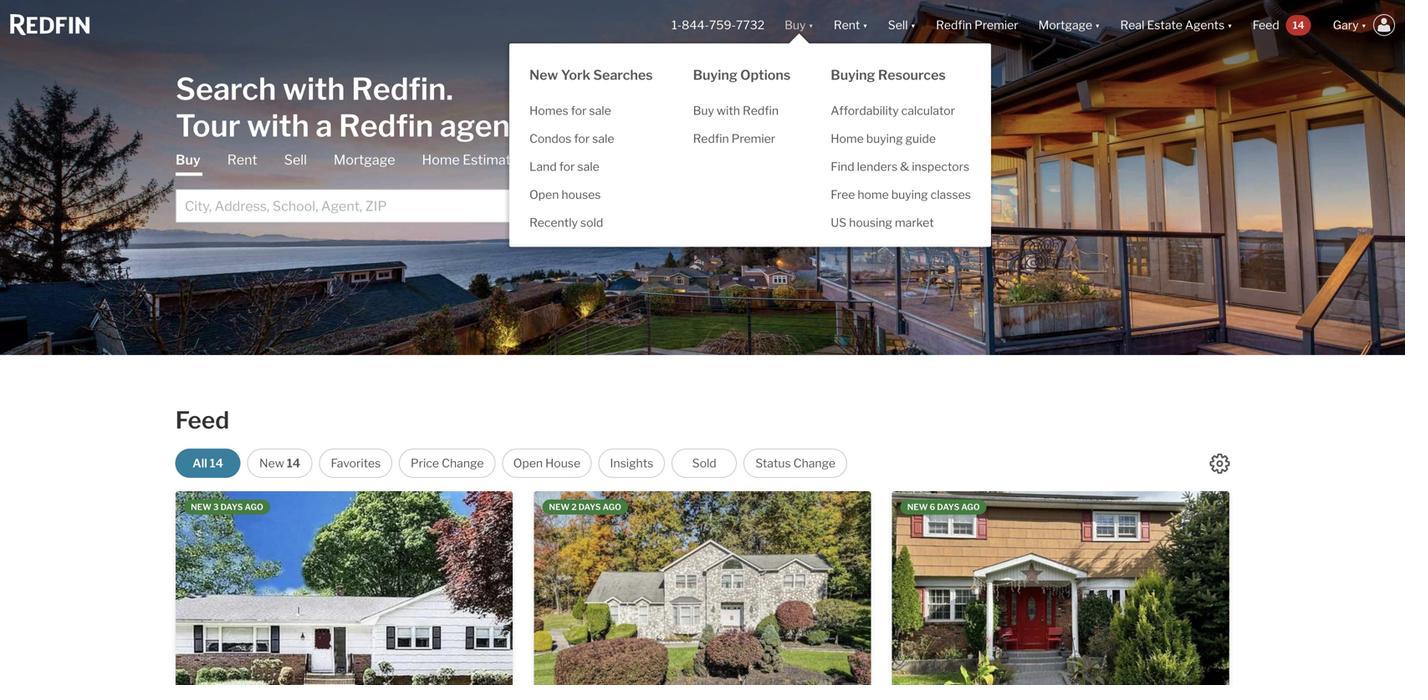 Task type: locate. For each thing, give the bounding box(es) containing it.
sale for condos for sale
[[592, 132, 614, 146]]

0 horizontal spatial premier
[[731, 132, 775, 146]]

1 buying from the left
[[693, 67, 737, 83]]

buy for buy ▾
[[785, 18, 806, 32]]

1 horizontal spatial premier
[[974, 18, 1018, 32]]

0 vertical spatial sell
[[888, 18, 908, 32]]

0 horizontal spatial new
[[259, 457, 284, 471]]

redfin premier
[[936, 18, 1018, 32], [693, 132, 775, 146]]

7732
[[736, 18, 764, 32]]

14 left the favorites
[[287, 457, 300, 471]]

change right status
[[793, 457, 836, 471]]

new inside new option
[[259, 457, 284, 471]]

days for 3
[[220, 503, 243, 513]]

new left 3
[[191, 503, 211, 513]]

us
[[831, 216, 846, 230]]

photo of 22 appledale ln, chestnut ridge, ny 10977 image
[[534, 492, 871, 686], [871, 492, 1208, 686]]

new 6 days ago
[[907, 503, 980, 513]]

ago right 2
[[603, 503, 621, 513]]

0 horizontal spatial change
[[442, 457, 484, 471]]

for for homes
[[571, 104, 587, 118]]

open houses link
[[509, 181, 673, 209]]

2 vertical spatial buy
[[176, 152, 200, 168]]

14 left gary
[[1293, 19, 1304, 31]]

photo of 4 robert ct, nanuet, ny 10954 image
[[892, 492, 1229, 686], [1229, 492, 1405, 686]]

mortgage inside mortgage ▾ dropdown button
[[1038, 18, 1092, 32]]

14 inside new option
[[287, 457, 300, 471]]

redfin premier inside redfin premier link
[[693, 132, 775, 146]]

sell right rent ▾
[[888, 18, 908, 32]]

redfin premier inside redfin premier button
[[936, 18, 1018, 32]]

change for status change
[[793, 457, 836, 471]]

1 horizontal spatial sell
[[888, 18, 908, 32]]

days right 3
[[220, 503, 243, 513]]

1 vertical spatial home
[[422, 152, 460, 168]]

options
[[740, 67, 791, 83]]

rent right 'buy ▾'
[[834, 18, 860, 32]]

free home buying classes
[[831, 188, 971, 202]]

1 horizontal spatial mortgage
[[1038, 18, 1092, 32]]

open down the land
[[529, 188, 559, 202]]

buying up lenders
[[866, 132, 903, 146]]

1 vertical spatial new
[[259, 457, 284, 471]]

redfin.
[[351, 71, 453, 107]]

sell
[[888, 18, 908, 32], [284, 152, 307, 168]]

0 horizontal spatial sell
[[284, 152, 307, 168]]

new
[[191, 503, 211, 513], [549, 503, 570, 513], [907, 503, 928, 513]]

0 vertical spatial buy
[[785, 18, 806, 32]]

All radio
[[175, 449, 241, 478]]

3 new from the left
[[907, 503, 928, 513]]

ago for new 3 days ago
[[245, 503, 263, 513]]

1 photo of 22 appledale ln, chestnut ridge, ny 10977 image from the left
[[534, 492, 871, 686]]

redfin premier for redfin premier link
[[693, 132, 775, 146]]

redfin premier down buy with redfin
[[693, 132, 775, 146]]

sale down condos for sale link
[[577, 160, 599, 174]]

affordability calculator link
[[811, 97, 991, 125]]

buy up redfin premier link
[[693, 104, 714, 118]]

1 horizontal spatial redfin premier
[[936, 18, 1018, 32]]

new left 6
[[907, 503, 928, 513]]

rent
[[834, 18, 860, 32], [227, 152, 257, 168]]

mortgage up city, address, school, agent, zip search box
[[334, 152, 395, 168]]

buying
[[866, 132, 903, 146], [891, 188, 928, 202]]

2 ago from the left
[[603, 503, 621, 513]]

option group
[[175, 449, 847, 478]]

1 ago from the left
[[245, 503, 263, 513]]

1 vertical spatial open
[[513, 457, 543, 471]]

0 horizontal spatial days
[[220, 503, 243, 513]]

0 vertical spatial open
[[529, 188, 559, 202]]

open inside open houses link
[[529, 188, 559, 202]]

Favorites radio
[[319, 449, 392, 478]]

buy ▾ button
[[785, 0, 814, 50]]

a
[[316, 107, 332, 144]]

redfin
[[936, 18, 972, 32], [743, 104, 779, 118], [339, 107, 433, 144], [693, 132, 729, 146]]

feed
[[1253, 18, 1279, 32], [175, 406, 229, 435]]

Open House radio
[[502, 449, 592, 478]]

2 photo of 4 robert ct, nanuet, ny 10954 image from the left
[[1229, 492, 1405, 686]]

buy right 7732
[[785, 18, 806, 32]]

premier inside button
[[974, 18, 1018, 32]]

free
[[831, 188, 855, 202]]

sale down homes for sale link
[[592, 132, 614, 146]]

2 photo of 22 appledale ln, chestnut ridge, ny 10977 image from the left
[[871, 492, 1208, 686]]

mortgage ▾ button
[[1038, 0, 1100, 50]]

buying for buying resources
[[831, 67, 875, 83]]

feed up all
[[175, 406, 229, 435]]

0 vertical spatial mortgage
[[1038, 18, 1092, 32]]

Insights radio
[[598, 449, 665, 478]]

1 horizontal spatial change
[[793, 457, 836, 471]]

housing
[[849, 216, 892, 230]]

premier
[[974, 18, 1018, 32], [731, 132, 775, 146]]

1 horizontal spatial home
[[831, 132, 864, 146]]

1 horizontal spatial new
[[549, 503, 570, 513]]

14 inside all option
[[210, 457, 223, 471]]

ago
[[245, 503, 263, 513], [603, 503, 621, 513], [961, 503, 980, 513]]

days for 6
[[937, 503, 959, 513]]

change inside price change option
[[442, 457, 484, 471]]

premier for redfin premier button
[[974, 18, 1018, 32]]

2 vertical spatial sale
[[577, 160, 599, 174]]

change for price change
[[442, 457, 484, 471]]

3 ▾ from the left
[[910, 18, 916, 32]]

0 vertical spatial redfin premier
[[936, 18, 1018, 32]]

change inside 'status change' option
[[793, 457, 836, 471]]

0 vertical spatial rent
[[834, 18, 860, 32]]

sell right rent link at the top
[[284, 152, 307, 168]]

land for sale link
[[509, 153, 673, 181]]

0 vertical spatial premier
[[974, 18, 1018, 32]]

tab list
[[176, 151, 636, 223]]

home up find
[[831, 132, 864, 146]]

real estate agents ▾ button
[[1110, 0, 1243, 50]]

1 horizontal spatial new
[[529, 67, 558, 83]]

open
[[529, 188, 559, 202], [513, 457, 543, 471]]

0 horizontal spatial mortgage
[[334, 152, 395, 168]]

mortgage for mortgage ▾
[[1038, 18, 1092, 32]]

rent ▾
[[834, 18, 868, 32]]

open inside open house radio
[[513, 457, 543, 471]]

2 ▾ from the left
[[863, 18, 868, 32]]

premier left mortgage ▾
[[974, 18, 1018, 32]]

redfin premier right sell ▾
[[936, 18, 1018, 32]]

0 horizontal spatial ago
[[245, 503, 263, 513]]

homes for sale link
[[509, 97, 673, 125]]

buy with redfin link
[[673, 97, 811, 125]]

days right 2
[[578, 503, 601, 513]]

▾ for rent ▾
[[863, 18, 868, 32]]

2 horizontal spatial buy
[[785, 18, 806, 32]]

redfin right sell ▾
[[936, 18, 972, 32]]

▾ inside 'dropdown button'
[[1227, 18, 1233, 32]]

Price Change radio
[[399, 449, 495, 478]]

&
[[900, 160, 909, 174]]

1 vertical spatial for
[[574, 132, 590, 146]]

2 horizontal spatial 14
[[1293, 19, 1304, 31]]

2 horizontal spatial new
[[907, 503, 928, 513]]

0 horizontal spatial new
[[191, 503, 211, 513]]

14 for new 14
[[287, 457, 300, 471]]

mortgage left real
[[1038, 18, 1092, 32]]

classes
[[930, 188, 971, 202]]

with for buy
[[717, 104, 740, 118]]

calculator
[[901, 104, 955, 118]]

6 ▾ from the left
[[1361, 18, 1367, 32]]

buy inside buy with redfin link
[[693, 104, 714, 118]]

us housing market
[[831, 216, 934, 230]]

home
[[831, 132, 864, 146], [422, 152, 460, 168]]

free home buying classes link
[[811, 181, 991, 209]]

1 vertical spatial rent
[[227, 152, 257, 168]]

search
[[176, 71, 276, 107]]

2 vertical spatial for
[[559, 160, 575, 174]]

2 change from the left
[[793, 457, 836, 471]]

new for new york
[[529, 67, 558, 83]]

sale up condos for sale link
[[589, 104, 611, 118]]

0 horizontal spatial feed
[[175, 406, 229, 435]]

open houses
[[529, 188, 601, 202]]

redfin up mortgage link
[[339, 107, 433, 144]]

inspectors
[[912, 160, 969, 174]]

3 days from the left
[[937, 503, 959, 513]]

2 buying from the left
[[831, 67, 875, 83]]

0 vertical spatial sale
[[589, 104, 611, 118]]

▾ left real
[[1095, 18, 1100, 32]]

for
[[571, 104, 587, 118], [574, 132, 590, 146], [559, 160, 575, 174]]

0 horizontal spatial buying
[[693, 67, 737, 83]]

favorites
[[331, 457, 381, 471]]

▾ for sell ▾
[[910, 18, 916, 32]]

home left estimate
[[422, 152, 460, 168]]

▾ left rent ▾
[[808, 18, 814, 32]]

home inside tab list
[[422, 152, 460, 168]]

1 vertical spatial buy
[[693, 104, 714, 118]]

1-
[[672, 18, 682, 32]]

2 new from the left
[[549, 503, 570, 513]]

find lenders & inspectors
[[831, 160, 969, 174]]

1 days from the left
[[220, 503, 243, 513]]

for right the land
[[559, 160, 575, 174]]

condos for sale link
[[509, 125, 673, 153]]

0 horizontal spatial redfin premier
[[693, 132, 775, 146]]

new
[[529, 67, 558, 83], [259, 457, 284, 471]]

days for 2
[[578, 503, 601, 513]]

redfin down buy with redfin
[[693, 132, 729, 146]]

for up condos for sale
[[571, 104, 587, 118]]

buy
[[785, 18, 806, 32], [693, 104, 714, 118], [176, 152, 200, 168]]

buy down tour
[[176, 152, 200, 168]]

buy inside dropdown button
[[785, 18, 806, 32]]

▾ right gary
[[1361, 18, 1367, 32]]

▾ left sell ▾
[[863, 18, 868, 32]]

rent down tour
[[227, 152, 257, 168]]

1 horizontal spatial 14
[[287, 457, 300, 471]]

2 horizontal spatial days
[[937, 503, 959, 513]]

buying resources
[[831, 67, 946, 83]]

mortgage link
[[334, 151, 395, 169]]

buying up market
[[891, 188, 928, 202]]

buy link
[[176, 151, 200, 176]]

agent.
[[440, 107, 530, 144]]

1 horizontal spatial ago
[[603, 503, 621, 513]]

mortgage inside tab list
[[334, 152, 395, 168]]

new up the new 3 days ago
[[259, 457, 284, 471]]

with
[[283, 71, 345, 107], [717, 104, 740, 118], [247, 107, 309, 144]]

home for home estimate
[[422, 152, 460, 168]]

change right price
[[442, 457, 484, 471]]

0 horizontal spatial buy
[[176, 152, 200, 168]]

with for search
[[283, 71, 345, 107]]

home for home buying guide
[[831, 132, 864, 146]]

days
[[220, 503, 243, 513], [578, 503, 601, 513], [937, 503, 959, 513]]

4 ▾ from the left
[[1095, 18, 1100, 32]]

redfin premier link
[[673, 125, 811, 153]]

dialog
[[509, 34, 991, 247]]

premier down buy with redfin link
[[731, 132, 775, 146]]

1 new from the left
[[191, 503, 211, 513]]

1 vertical spatial premier
[[731, 132, 775, 146]]

1 vertical spatial mortgage
[[334, 152, 395, 168]]

buy inside tab list
[[176, 152, 200, 168]]

0 vertical spatial home
[[831, 132, 864, 146]]

▾ up resources
[[910, 18, 916, 32]]

buying up buy with redfin
[[693, 67, 737, 83]]

1 vertical spatial sale
[[592, 132, 614, 146]]

2 days from the left
[[578, 503, 601, 513]]

new left york
[[529, 67, 558, 83]]

open left house
[[513, 457, 543, 471]]

feed right agents
[[1253, 18, 1279, 32]]

0 horizontal spatial rent
[[227, 152, 257, 168]]

buy for buy with redfin
[[693, 104, 714, 118]]

gary ▾
[[1333, 18, 1367, 32]]

open for open house
[[513, 457, 543, 471]]

1 vertical spatial redfin premier
[[693, 132, 775, 146]]

new left 2
[[549, 503, 570, 513]]

redfin up redfin premier link
[[743, 104, 779, 118]]

rent inside rent ▾ dropdown button
[[834, 18, 860, 32]]

0 horizontal spatial home
[[422, 152, 460, 168]]

0 vertical spatial new
[[529, 67, 558, 83]]

new for new 6 days ago
[[907, 503, 928, 513]]

home buying guide
[[831, 132, 936, 146]]

0 vertical spatial feed
[[1253, 18, 1279, 32]]

mortgage
[[1038, 18, 1092, 32], [334, 152, 395, 168]]

3 ago from the left
[[961, 503, 980, 513]]

1 horizontal spatial buying
[[831, 67, 875, 83]]

1 horizontal spatial days
[[578, 503, 601, 513]]

ago right 3
[[245, 503, 263, 513]]

days right 6
[[937, 503, 959, 513]]

0 horizontal spatial 14
[[210, 457, 223, 471]]

2 horizontal spatial ago
[[961, 503, 980, 513]]

759-
[[709, 18, 736, 32]]

5 ▾ from the left
[[1227, 18, 1233, 32]]

buying
[[693, 67, 737, 83], [831, 67, 875, 83]]

for down homes for sale link
[[574, 132, 590, 146]]

find
[[831, 160, 854, 174]]

▾ right agents
[[1227, 18, 1233, 32]]

1 change from the left
[[442, 457, 484, 471]]

Status Change radio
[[744, 449, 847, 478]]

1 ▾ from the left
[[808, 18, 814, 32]]

sell inside dropdown button
[[888, 18, 908, 32]]

ago right 6
[[961, 503, 980, 513]]

1 horizontal spatial buy
[[693, 104, 714, 118]]

1 vertical spatial sell
[[284, 152, 307, 168]]

1 horizontal spatial rent
[[834, 18, 860, 32]]

rent inside tab list
[[227, 152, 257, 168]]

buying up affordability
[[831, 67, 875, 83]]

dialog containing new york
[[509, 34, 991, 247]]

redfin inside search with redfin. tour with a redfin agent.
[[339, 107, 433, 144]]

0 vertical spatial for
[[571, 104, 587, 118]]

14 right all
[[210, 457, 223, 471]]

real estate agents ▾
[[1120, 18, 1233, 32]]



Task type: vqa. For each thing, say whether or not it's contained in the screenshot.
the Choose one
no



Task type: describe. For each thing, give the bounding box(es) containing it.
sell link
[[284, 151, 307, 169]]

gary
[[1333, 18, 1359, 32]]

rent ▾ button
[[824, 0, 878, 50]]

sale for homes for sale
[[589, 104, 611, 118]]

guide
[[905, 132, 936, 146]]

all
[[192, 457, 207, 471]]

condos
[[529, 132, 572, 146]]

premier for redfin premier link
[[731, 132, 775, 146]]

option group containing all
[[175, 449, 847, 478]]

mortgage for mortgage
[[334, 152, 395, 168]]

rent ▾ button
[[834, 0, 868, 50]]

home estimate link
[[422, 151, 518, 169]]

buy ▾
[[785, 18, 814, 32]]

york
[[561, 67, 590, 83]]

▾ for gary ▾
[[1361, 18, 1367, 32]]

tab list containing buy
[[176, 151, 636, 223]]

tour
[[176, 107, 241, 144]]

price
[[411, 457, 439, 471]]

sold
[[580, 216, 603, 230]]

redfin premier button
[[926, 0, 1028, 50]]

price change
[[411, 457, 484, 471]]

land
[[529, 160, 557, 174]]

for for condos
[[574, 132, 590, 146]]

sold
[[692, 457, 716, 471]]

estate
[[1147, 18, 1182, 32]]

all 14
[[192, 457, 223, 471]]

affordability calculator
[[831, 104, 955, 118]]

status change
[[755, 457, 836, 471]]

sell for sell
[[284, 152, 307, 168]]

find lenders & inspectors link
[[811, 153, 991, 181]]

14 for all 14
[[210, 457, 223, 471]]

buying for buying options
[[693, 67, 737, 83]]

mortgage ▾
[[1038, 18, 1100, 32]]

home buying guide link
[[811, 125, 991, 153]]

new for new 2 days ago
[[549, 503, 570, 513]]

new for new 3 days ago
[[191, 503, 211, 513]]

2
[[571, 503, 577, 513]]

market
[[895, 216, 934, 230]]

new 2 days ago
[[549, 503, 621, 513]]

for for land
[[559, 160, 575, 174]]

City, Address, School, Agent, ZIP search field
[[176, 189, 599, 223]]

open for open houses
[[529, 188, 559, 202]]

sell ▾ button
[[878, 0, 926, 50]]

New radio
[[247, 449, 312, 478]]

new 14
[[259, 457, 300, 471]]

recently sold
[[529, 216, 603, 230]]

real estate agents ▾ link
[[1120, 0, 1233, 50]]

homes for sale
[[529, 104, 611, 118]]

ago for new 6 days ago
[[961, 503, 980, 513]]

buying options
[[693, 67, 791, 83]]

sell ▾ button
[[888, 0, 916, 50]]

rent for rent ▾
[[834, 18, 860, 32]]

resources
[[878, 67, 946, 83]]

sale for land for sale
[[577, 160, 599, 174]]

▾ for mortgage ▾
[[1095, 18, 1100, 32]]

us housing market link
[[811, 209, 991, 237]]

ago for new 2 days ago
[[603, 503, 621, 513]]

insights
[[610, 457, 653, 471]]

1-844-759-7732
[[672, 18, 764, 32]]

lenders
[[857, 160, 898, 174]]

buy with redfin
[[693, 104, 779, 118]]

condos for sale
[[529, 132, 614, 146]]

3
[[213, 503, 219, 513]]

house
[[545, 457, 580, 471]]

844-
[[682, 18, 709, 32]]

real
[[1120, 18, 1144, 32]]

homes
[[529, 104, 568, 118]]

open house
[[513, 457, 580, 471]]

photo of 40 fox hill rd, upper saddle river, nj 07458 image
[[176, 492, 513, 686]]

1 photo of 4 robert ct, nanuet, ny 10954 image from the left
[[892, 492, 1229, 686]]

estimate
[[463, 152, 518, 168]]

searches
[[593, 67, 653, 83]]

home estimate
[[422, 152, 518, 168]]

1 vertical spatial feed
[[175, 406, 229, 435]]

mortgage ▾ button
[[1028, 0, 1110, 50]]

new york searches
[[529, 67, 653, 83]]

land for sale
[[529, 160, 599, 174]]

6
[[930, 503, 935, 513]]

redfin inside button
[[936, 18, 972, 32]]

new for new
[[259, 457, 284, 471]]

home
[[858, 188, 889, 202]]

1 horizontal spatial feed
[[1253, 18, 1279, 32]]

new 3 days ago
[[191, 503, 263, 513]]

▾ for buy ▾
[[808, 18, 814, 32]]

redfin premier for redfin premier button
[[936, 18, 1018, 32]]

status
[[755, 457, 791, 471]]

rent link
[[227, 151, 257, 169]]

sell for sell ▾
[[888, 18, 908, 32]]

buy for buy
[[176, 152, 200, 168]]

search with redfin. tour with a redfin agent.
[[176, 71, 530, 144]]

1-844-759-7732 link
[[672, 18, 764, 32]]

recently
[[529, 216, 578, 230]]

sell ▾
[[888, 18, 916, 32]]

Sold radio
[[672, 449, 737, 478]]

0 vertical spatial buying
[[866, 132, 903, 146]]

houses
[[561, 188, 601, 202]]

recently sold link
[[509, 209, 673, 237]]

affordability
[[831, 104, 899, 118]]

agents
[[1185, 18, 1225, 32]]

1 vertical spatial buying
[[891, 188, 928, 202]]

rent for rent
[[227, 152, 257, 168]]



